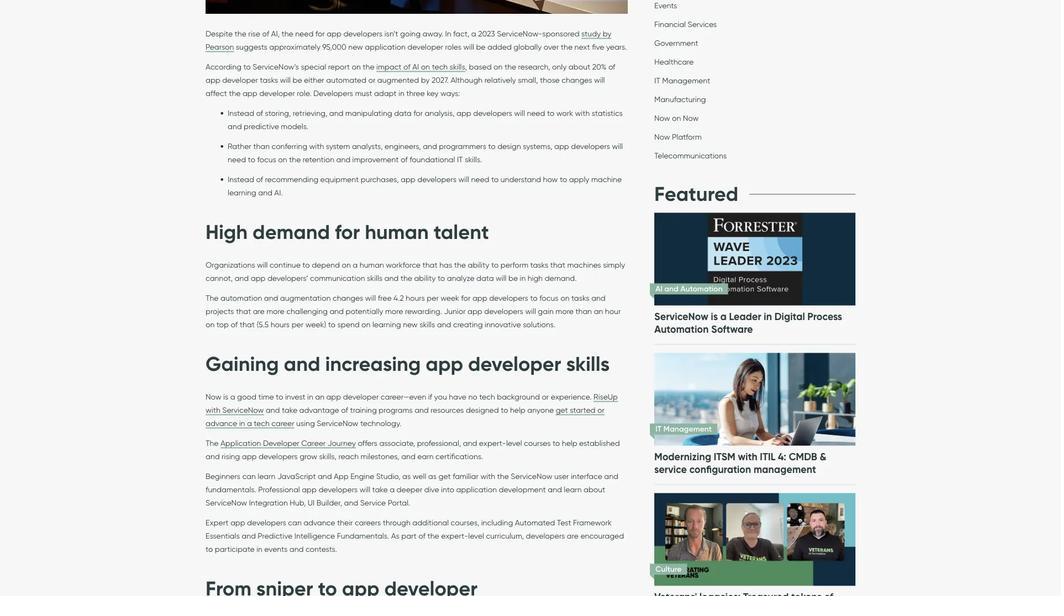 Task type: locate. For each thing, give the bounding box(es) containing it.
by inside study by pearson
[[603, 29, 612, 39]]

or inside get started or advance in a tech career
[[597, 406, 605, 416]]

changes inside the automation and augmentation changes will free 4.2 hours per week for app developers to focus on tasks and projects that are more challenging and potentially more rewarding. junior app developers will gain more than an hour on top of that (5.5 hours per week) to spend on learning new skills and creating innovative solutions.
[[333, 294, 363, 303]]

per up rewarding.
[[427, 294, 439, 303]]

learning left ai.
[[228, 189, 256, 198]]

the left "application"
[[206, 439, 219, 449]]

1 vertical spatial learn
[[564, 486, 582, 495]]

learning inside instead of recommending equipment purchases, app developers will need to understand how to apply machine learning and ai.
[[228, 189, 256, 198]]

now up the now platform
[[654, 114, 670, 123]]

1 the from the top
[[206, 294, 219, 303]]

developers
[[313, 89, 353, 99]]

1 vertical spatial automation
[[654, 324, 709, 336]]

advance up intelligence
[[304, 519, 335, 528]]

0 vertical spatial by
[[603, 29, 612, 39]]

app inside expert app developers can advance their careers through additional courses, including automated test framework essentials and predictive intelligence fundamentals. as part of the expert-level curriculum, developers are encouraged to participate in events and contests.
[[230, 519, 245, 528]]

with right the familiar
[[481, 472, 495, 482]]

configuration management: woman in front of high-rise window working on a laptop image
[[652, 342, 858, 458]]

1 vertical spatial take
[[372, 486, 388, 495]]

help down background
[[510, 406, 525, 416]]

of up the 'predictive'
[[256, 109, 263, 118]]

automated
[[515, 519, 555, 528]]

is inside servicenow is a leader in digital process automation software
[[711, 311, 718, 324]]

by down impact of ai on tech skills link on the top left of the page
[[421, 76, 430, 85]]

management up manufacturing
[[662, 76, 710, 85]]

learning down potentially at the bottom left of page
[[372, 321, 401, 330]]

the right 'affect'
[[229, 89, 241, 99]]

service
[[360, 499, 386, 508]]

0 vertical spatial advance
[[206, 419, 237, 429]]

three
[[406, 89, 425, 99]]

the application developer career journey
[[206, 439, 356, 449]]

intelligence
[[294, 532, 335, 542]]

it management up the modernizing
[[655, 425, 712, 435]]

1 horizontal spatial tasks
[[530, 261, 548, 270]]

predictive
[[244, 122, 279, 132]]

the down sponsored
[[561, 43, 573, 52]]

approximately
[[269, 43, 320, 52]]

1 horizontal spatial hours
[[406, 294, 425, 303]]

servicenow down ai and automation
[[654, 311, 708, 324]]

0 horizontal spatial take
[[282, 406, 297, 416]]

now for now on now
[[654, 114, 670, 123]]

statistics
[[592, 109, 623, 118]]

for down three
[[414, 109, 423, 118]]

with inside beginners can learn javascript and app engine studio, as well as get familiar with the servicenow user interface and fundamentals. professional app developers will take a deeper dive into application development and learn about servicenow integration hub, ui builder, and service portal.
[[481, 472, 495, 482]]

modernizing itsm with itil 4: cmdb & service configuration management
[[654, 451, 826, 477]]

1 vertical spatial ability
[[414, 274, 436, 284]]

in right invest
[[307, 393, 313, 402]]

app up essentials
[[230, 519, 245, 528]]

with inside modernizing itsm with itil 4: cmdb & service configuration management
[[738, 451, 758, 464]]

week
[[441, 294, 459, 303]]

of
[[262, 29, 269, 39], [404, 63, 411, 72], [608, 63, 615, 72], [256, 109, 263, 118], [401, 155, 408, 165], [256, 175, 263, 185], [231, 321, 238, 330], [341, 406, 348, 416], [419, 532, 426, 542]]

will inside instead of recommending equipment purchases, app developers will need to understand how to apply machine learning and ai.
[[458, 175, 469, 185]]

1 vertical spatial it
[[457, 155, 463, 165]]

it
[[654, 76, 660, 85], [457, 155, 463, 165], [655, 425, 662, 435]]

1 vertical spatial by
[[421, 76, 430, 85]]

automation up software
[[681, 285, 723, 294]]

about left 20%
[[569, 63, 590, 72]]

has
[[440, 261, 452, 270]]

new inside the automation and augmentation changes will free 4.2 hours per week for app developers to focus on tasks and projects that are more challenging and potentially more rewarding. junior app developers will gain more than an hour on top of that (5.5 hours per week) to spend on learning new skills and creating innovative solutions.
[[403, 321, 418, 330]]

riseup with servicenow link
[[206, 393, 618, 416]]

instead inside instead of recommending equipment purchases, app developers will need to understand how to apply machine learning and ai.
[[228, 175, 254, 185]]

2 horizontal spatial tech
[[479, 393, 495, 402]]

is
[[711, 311, 718, 324], [223, 393, 228, 402]]

forrester wave leader 2023: digital process automation software image
[[652, 202, 858, 317]]

grow
[[300, 453, 317, 462]]

0 horizontal spatial hours
[[271, 321, 290, 330]]

changes down only
[[562, 76, 592, 85]]

0 vertical spatial learning
[[228, 189, 256, 198]]

2 vertical spatial be
[[508, 274, 518, 284]]

the up projects
[[206, 294, 219, 303]]

0 horizontal spatial expert-
[[441, 532, 468, 542]]

added
[[487, 43, 512, 52]]

a inside get started or advance in a tech career
[[247, 419, 252, 429]]

get inside get started or advance in a tech career
[[556, 406, 568, 416]]

1 horizontal spatial application
[[456, 486, 497, 495]]

ai
[[412, 63, 419, 72], [655, 285, 663, 294]]

is up software
[[711, 311, 718, 324]]

skills down rewarding.
[[420, 321, 435, 330]]

1 vertical spatial the
[[206, 439, 219, 449]]

an up advantage
[[315, 393, 324, 402]]

instead inside instead of storing, retrieving, and manipulating data for analysis, app developers will need to work with statistics and predictive models.
[[228, 109, 254, 118]]

it down healthcare link
[[654, 76, 660, 85]]

app up you
[[426, 352, 463, 377]]

0 vertical spatial ability
[[468, 261, 489, 270]]

take down invest
[[282, 406, 297, 416]]

app inside rather than conferring with system analysts, engineers, and programmers to design systems, app developers will need to focus on the retention and improvement of foundational it skills.
[[554, 142, 569, 152]]

2 as from the left
[[428, 472, 437, 482]]

perform
[[501, 261, 528, 270]]

0 vertical spatial expert-
[[479, 439, 506, 449]]

developers inside instead of storing, retrieving, and manipulating data for analysis, app developers will need to work with statistics and predictive models.
[[473, 109, 512, 118]]

analyze
[[447, 274, 475, 284]]

0 vertical spatial than
[[253, 142, 270, 152]]

0 horizontal spatial than
[[253, 142, 270, 152]]

are inside the automation and augmentation changes will free 4.2 hours per week for app developers to focus on tasks and projects that are more challenging and potentially more rewarding. junior app developers will gain more than an hour on top of that (5.5 hours per week) to spend on learning new skills and creating innovative solutions.
[[253, 307, 265, 317]]

a inside servicenow is a leader in digital process automation software
[[720, 311, 727, 324]]

1 horizontal spatial as
[[428, 472, 437, 482]]

1 horizontal spatial get
[[556, 406, 568, 416]]

1 vertical spatial instead
[[228, 175, 254, 185]]

as right well
[[428, 472, 437, 482]]

an inside the automation and augmentation changes will free 4.2 hours per week for app developers to focus on tasks and projects that are more challenging and potentially more rewarding. junior app developers will gain more than an hour on top of that (5.5 hours per week) to spend on learning new skills and creating innovative solutions.
[[594, 307, 603, 317]]

will down skills.
[[458, 175, 469, 185]]

to right "how"
[[560, 175, 567, 185]]

more right the gain
[[556, 307, 574, 317]]

anyone
[[527, 406, 554, 416]]

familiar
[[453, 472, 479, 482]]

1 horizontal spatial by
[[603, 29, 612, 39]]

1 vertical spatial can
[[288, 519, 302, 528]]

1 vertical spatial level
[[468, 532, 484, 542]]

0 vertical spatial help
[[510, 406, 525, 416]]

0 vertical spatial learn
[[258, 472, 275, 482]]

it management link
[[654, 76, 710, 88]]

development
[[499, 486, 546, 495]]

in inside expert app developers can advance their careers through additional courses, including automated test framework essentials and predictive intelligence fundamentals. as part of the expert-level curriculum, developers are encouraged to participate in events and contests.
[[257, 545, 262, 555]]

ability up analyze
[[468, 261, 489, 270]]

1 horizontal spatial or
[[542, 393, 549, 402]]

creating
[[453, 321, 483, 330]]

1 horizontal spatial focus
[[540, 294, 559, 303]]

1 vertical spatial focus
[[540, 294, 559, 303]]

ai and automation
[[655, 285, 723, 294]]

0 horizontal spatial application
[[365, 43, 406, 52]]

0 horizontal spatial an
[[315, 393, 324, 402]]

machines
[[567, 261, 601, 270]]

1 vertical spatial than
[[576, 307, 592, 317]]

of inside the automation and augmentation changes will free 4.2 hours per week for app developers to focus on tasks and projects that are more challenging and potentially more rewarding. junior app developers will gain more than an hour on top of that (5.5 hours per week) to spend on learning new skills and creating innovative solutions.
[[231, 321, 238, 330]]

1 vertical spatial ai
[[655, 285, 663, 294]]

automation
[[681, 285, 723, 294], [654, 324, 709, 336]]

be up the role.
[[293, 76, 302, 85]]

application down the familiar
[[456, 486, 497, 495]]

take
[[282, 406, 297, 416], [372, 486, 388, 495]]

fact,
[[453, 29, 469, 39]]

app developers: man looking at code on three monitors image
[[206, 0, 628, 14]]

1 vertical spatial be
[[293, 76, 302, 85]]

0 horizontal spatial changes
[[333, 294, 363, 303]]

need down skills.
[[471, 175, 489, 185]]

take up service
[[372, 486, 388, 495]]

1 vertical spatial expert-
[[441, 532, 468, 542]]

app up 'affect'
[[206, 76, 220, 85]]

developer down according
[[222, 76, 258, 85]]

learning inside the automation and augmentation changes will free 4.2 hours per week for app developers to focus on tasks and projects that are more challenging and potentially more rewarding. junior app developers will gain more than an hour on top of that (5.5 hours per week) to spend on learning new skills and creating innovative solutions.
[[372, 321, 401, 330]]

0 vertical spatial an
[[594, 307, 603, 317]]

in down augmented
[[399, 89, 404, 99]]

changes
[[562, 76, 592, 85], [333, 294, 363, 303]]

tasks up high
[[530, 261, 548, 270]]

0 horizontal spatial be
[[293, 76, 302, 85]]

the left rise
[[235, 29, 246, 39]]

1 vertical spatial changes
[[333, 294, 363, 303]]

equipment
[[320, 175, 359, 185]]

0 horizontal spatial as
[[402, 472, 411, 482]]

learn down the user
[[564, 486, 582, 495]]

help inside offers associate, professional, and expert-level courses to help established and rising app developers grow skills, reach milestones, and earn certifications.
[[562, 439, 577, 449]]

1 vertical spatial data
[[476, 274, 494, 284]]

1 vertical spatial management
[[664, 425, 712, 435]]

platform
[[672, 132, 702, 142]]

tasks down servicenow's
[[260, 76, 278, 85]]

a right fact,
[[471, 29, 476, 39]]

rather than conferring with system analysts, engineers, and programmers to design systems, app developers will need to focus on the retention and improvement of foundational it skills.
[[228, 142, 623, 165]]

tasks inside , based on the research, only about 20% of app developer tasks will be either automated or augmented by 2027. although relatively small, those changes will affect the app developer role. developers must adapt in three key ways:
[[260, 76, 278, 85]]

automation inside servicenow is a leader in digital process automation software
[[654, 324, 709, 336]]

1 horizontal spatial be
[[476, 43, 486, 52]]

or down riseup
[[597, 406, 605, 416]]

will left continue
[[257, 261, 268, 270]]

of right top
[[231, 321, 238, 330]]

app up advantage
[[326, 393, 341, 402]]

1 horizontal spatial changes
[[562, 76, 592, 85]]

now on now
[[654, 114, 699, 123]]

0 vertical spatial can
[[242, 472, 256, 482]]

developer
[[263, 439, 299, 449]]

in left events
[[257, 545, 262, 555]]

the for the application developer career journey
[[206, 439, 219, 449]]

more up (5.5
[[267, 307, 284, 317]]

it management up manufacturing
[[654, 76, 710, 85]]

data right analyze
[[476, 274, 494, 284]]

1 vertical spatial is
[[223, 393, 228, 402]]

for inside the automation and augmentation changes will free 4.2 hours per week for app developers to focus on tasks and projects that are more challenging and potentially more rewarding. junior app developers will gain more than an hour on top of that (5.5 hours per week) to spend on learning new skills and creating innovative solutions.
[[461, 294, 471, 303]]

a inside beginners can learn javascript and app engine studio, as well as get familiar with the servicenow user interface and fundamentals. professional app developers will take a deeper dive into application development and learn about servicenow integration hub, ui builder, and service portal.
[[390, 486, 395, 495]]

events
[[264, 545, 288, 555]]

are up (5.5
[[253, 307, 265, 317]]

instead for instead of recommending equipment purchases, app developers will need to understand how to apply machine learning and ai.
[[228, 175, 254, 185]]

the inside expert app developers can advance their careers through additional courses, including automated test framework essentials and predictive intelligence fundamentals. as part of the expert-level curriculum, developers are encouraged to participate in events and contests.
[[428, 532, 439, 542]]

will down statistics at the right top of page
[[612, 142, 623, 152]]

1 horizontal spatial learn
[[564, 486, 582, 495]]

2 vertical spatial tech
[[254, 419, 270, 429]]

analysts,
[[352, 142, 383, 152]]

0 vertical spatial changes
[[562, 76, 592, 85]]

developers'
[[267, 274, 308, 284]]

the inside beginners can learn javascript and app engine studio, as well as get familiar with the servicenow user interface and fundamentals. professional app developers will take a deeper dive into application development and learn about servicenow integration hub, ui builder, and service portal.
[[497, 472, 509, 482]]

1 vertical spatial an
[[315, 393, 324, 402]]

it inside rather than conferring with system analysts, engineers, and programmers to design systems, app developers will need to focus on the retention and improvement of foundational it skills.
[[457, 155, 463, 165]]

servicenow down good
[[222, 406, 264, 416]]

1 horizontal spatial are
[[567, 532, 579, 542]]

than
[[253, 142, 270, 152], [576, 307, 592, 317]]

1 horizontal spatial can
[[288, 519, 302, 528]]

despite
[[206, 29, 233, 39]]

level inside offers associate, professional, and expert-level courses to help established and rising app developers grow skills, reach milestones, and earn certifications.
[[506, 439, 522, 449]]

with
[[575, 109, 590, 118], [309, 142, 324, 152], [206, 406, 220, 416], [738, 451, 758, 464], [481, 472, 495, 482]]

of inside expert app developers can advance their careers through additional courses, including automated test framework essentials and predictive intelligence fundamentals. as part of the expert-level curriculum, developers are encouraged to participate in events and contests.
[[419, 532, 426, 542]]

report
[[328, 63, 350, 72]]

special
[[301, 63, 326, 72]]

on up communication
[[342, 261, 351, 270]]

will inside beginners can learn javascript and app engine studio, as well as get familiar with the servicenow user interface and fundamentals. professional app developers will take a deeper dive into application development and learn about servicenow integration hub, ui builder, and service portal.
[[360, 486, 370, 495]]

developers inside rather than conferring with system analysts, engineers, and programmers to design systems, app developers will need to focus on the retention and improvement of foundational it skills.
[[571, 142, 610, 152]]

journey
[[328, 439, 356, 449]]

0 vertical spatial instead
[[228, 109, 254, 118]]

suggests
[[236, 43, 267, 52]]

that down the "automation"
[[236, 307, 251, 317]]

high
[[528, 274, 543, 284]]

servicenow inside servicenow is a leader in digital process automation software
[[654, 311, 708, 324]]

portal.
[[388, 499, 410, 508]]

0 horizontal spatial is
[[223, 393, 228, 402]]

using
[[296, 419, 315, 429]]

events
[[654, 1, 677, 10]]

gaining
[[206, 352, 279, 377]]

1 vertical spatial help
[[562, 439, 577, 449]]

application
[[365, 43, 406, 52], [456, 486, 497, 495]]

to left understand at the top of the page
[[491, 175, 499, 185]]

app right systems,
[[554, 142, 569, 152]]

0 horizontal spatial are
[[253, 307, 265, 317]]

1 horizontal spatial an
[[594, 307, 603, 317]]

0 vertical spatial automation
[[681, 285, 723, 294]]

developer up training
[[343, 393, 379, 402]]

0 horizontal spatial learning
[[228, 189, 256, 198]]

through
[[383, 519, 411, 528]]

apply
[[569, 175, 589, 185]]

0 vertical spatial get
[[556, 406, 568, 416]]

4:
[[778, 451, 786, 464]]

a up communication
[[353, 261, 358, 270]]

ai,
[[271, 29, 280, 39]]

an left hour
[[594, 307, 603, 317]]

2 instead from the top
[[228, 175, 254, 185]]

on
[[352, 63, 361, 72], [421, 63, 430, 72], [494, 63, 503, 72], [672, 114, 681, 123], [278, 155, 287, 165], [342, 261, 351, 270], [561, 294, 570, 303], [206, 321, 215, 330], [362, 321, 371, 330]]

2 more from the left
[[385, 307, 403, 317]]

a left good
[[230, 393, 235, 402]]

the right ai,
[[282, 29, 293, 39]]

0 horizontal spatial tech
[[254, 419, 270, 429]]

well
[[413, 472, 426, 482]]

on down potentially at the bottom left of page
[[362, 321, 371, 330]]

depend
[[312, 261, 340, 270]]

1 vertical spatial get
[[439, 472, 451, 482]]

gaining and increasing app developer skills
[[206, 352, 610, 377]]

work
[[556, 109, 573, 118]]

on down conferring
[[278, 155, 287, 165]]

app up the "automation"
[[251, 274, 266, 284]]

20%
[[592, 63, 607, 72]]

to inside expert app developers can advance their careers through additional courses, including automated test framework essentials and predictive intelligence fundamentals. as part of the expert-level curriculum, developers are encouraged to participate in events and contests.
[[206, 545, 213, 555]]

0 vertical spatial per
[[427, 294, 439, 303]]

2 vertical spatial tasks
[[571, 294, 590, 303]]

now for now is a good time to invest in an app developer career—even if you have no tech background or experience.
[[206, 393, 221, 402]]

no
[[468, 393, 477, 402]]

junior
[[444, 307, 466, 317]]

skills.
[[465, 155, 482, 165]]

as left well
[[402, 472, 411, 482]]

impact
[[376, 63, 402, 72]]

per down challenging
[[292, 321, 304, 330]]

0 vertical spatial tasks
[[260, 76, 278, 85]]

be down 2023
[[476, 43, 486, 52]]

background
[[497, 393, 540, 402]]

developer up storing,
[[259, 89, 295, 99]]

developers
[[343, 29, 383, 39], [473, 109, 512, 118], [571, 142, 610, 152], [417, 175, 457, 185], [489, 294, 528, 303], [484, 307, 523, 317], [259, 453, 298, 462], [319, 486, 358, 495], [247, 519, 286, 528], [526, 532, 565, 542]]

by
[[603, 29, 612, 39], [421, 76, 430, 85]]

0 horizontal spatial or
[[368, 76, 375, 85]]

management up the modernizing
[[664, 425, 712, 435]]

1 horizontal spatial level
[[506, 439, 522, 449]]

0 horizontal spatial focus
[[257, 155, 276, 165]]

technology.
[[360, 419, 401, 429]]

although
[[451, 76, 483, 85]]

focus up the gain
[[540, 294, 559, 303]]

2 the from the top
[[206, 439, 219, 449]]

advance inside expert app developers can advance their careers through additional courses, including automated test framework essentials and predictive intelligence fundamentals. as part of the expert-level curriculum, developers are encouraged to participate in events and contests.
[[304, 519, 335, 528]]

will down 'small,'
[[514, 109, 525, 118]]

0 horizontal spatial data
[[394, 109, 412, 118]]

level down courses,
[[468, 532, 484, 542]]

2 horizontal spatial more
[[556, 307, 574, 317]]

will inside rather than conferring with system analysts, engineers, and programmers to design systems, app developers will need to focus on the retention and improvement of foundational it skills.
[[612, 142, 623, 152]]

&
[[820, 451, 826, 464]]

1 horizontal spatial learning
[[372, 321, 401, 330]]

hours up rewarding.
[[406, 294, 425, 303]]

0 horizontal spatial help
[[510, 406, 525, 416]]

management
[[754, 464, 816, 477]]

app down ways:
[[457, 109, 471, 118]]

0 vertical spatial level
[[506, 439, 522, 449]]

roles
[[445, 43, 462, 52]]

1 vertical spatial per
[[292, 321, 304, 330]]

continue
[[270, 261, 301, 270]]

in inside get started or advance in a tech career
[[239, 419, 245, 429]]

than inside the automation and augmentation changes will free 4.2 hours per week for app developers to focus on tasks and projects that are more challenging and potentially more rewarding. junior app developers will gain more than an hour on top of that (5.5 hours per week) to spend on learning new skills and creating innovative solutions.
[[576, 307, 592, 317]]

than inside rather than conferring with system analysts, engineers, and programmers to design systems, app developers will need to focus on the retention and improvement of foundational it skills.
[[253, 142, 270, 152]]

0 vertical spatial about
[[569, 63, 590, 72]]

by right study
[[603, 29, 612, 39]]

of left recommending at the left top
[[256, 175, 263, 185]]

must
[[355, 89, 372, 99]]

1 instead from the top
[[228, 109, 254, 118]]

0 horizontal spatial new
[[348, 43, 363, 52]]

0 vertical spatial data
[[394, 109, 412, 118]]

the inside the automation and augmentation changes will free 4.2 hours per week for app developers to focus on tasks and projects that are more challenging and potentially more rewarding. junior app developers will gain more than an hour on top of that (5.5 hours per week) to spend on learning new skills and creating innovative solutions.
[[206, 294, 219, 303]]

0 vertical spatial are
[[253, 307, 265, 317]]

expert- down designed
[[479, 439, 506, 449]]

can inside expert app developers can advance their careers through additional courses, including automated test framework essentials and predictive intelligence fundamentals. as part of the expert-level curriculum, developers are encouraged to participate in events and contests.
[[288, 519, 302, 528]]

1 vertical spatial or
[[542, 393, 549, 402]]

despite the rise of ai, the need for app developers isn't going away. in fact, a 2023 servicenow-sponsored
[[206, 29, 581, 39]]

focus inside rather than conferring with system analysts, engineers, and programmers to design systems, app developers will need to focus on the retention and improvement of foundational it skills.
[[257, 155, 276, 165]]

now platform
[[654, 132, 702, 142]]

developers inside beginners can learn javascript and app engine studio, as well as get familiar with the servicenow user interface and fundamentals. professional app developers will take a deeper dive into application development and learn about servicenow integration hub, ui builder, and service portal.
[[319, 486, 358, 495]]

expert
[[206, 519, 228, 528]]

rather
[[228, 142, 251, 152]]

or up the "anyone" in the bottom of the page
[[542, 393, 549, 402]]

1 vertical spatial human
[[360, 261, 384, 270]]

data inside organizations will continue to depend on a human workforce that has the ability to perform tasks that machines simply cannot, and app developers' communication skills and the ability to analyze data will be in high demand.
[[476, 274, 494, 284]]

0 vertical spatial it management
[[654, 76, 710, 85]]

be inside organizations will continue to depend on a human workforce that has the ability to perform tasks that machines simply cannot, and app developers' communication skills and the ability to analyze data will be in high demand.
[[508, 274, 518, 284]]

or inside , based on the research, only about 20% of app developer tasks will be either automated or augmented by 2027. although relatively small, those changes will affect the app developer role. developers must adapt in three key ways:
[[368, 76, 375, 85]]

than left hour
[[576, 307, 592, 317]]

interface
[[571, 472, 602, 482]]

improvement
[[352, 155, 399, 165]]

automation down ai and automation
[[654, 324, 709, 336]]

1 horizontal spatial help
[[562, 439, 577, 449]]

2 horizontal spatial or
[[597, 406, 605, 416]]

will left the gain
[[525, 307, 536, 317]]

to down high
[[530, 294, 538, 303]]

skills up 'experience.'
[[566, 352, 610, 377]]

1 horizontal spatial data
[[476, 274, 494, 284]]

will inside instead of storing, retrieving, and manipulating data for analysis, app developers will need to work with statistics and predictive models.
[[514, 109, 525, 118]]

1 vertical spatial hours
[[271, 321, 290, 330]]

now for now platform
[[654, 132, 670, 142]]



Task type: vqa. For each thing, say whether or not it's contained in the screenshot.
bottom than
yes



Task type: describe. For each thing, give the bounding box(es) containing it.
the down the workforce
[[401, 274, 412, 284]]

itsm
[[714, 451, 735, 464]]

tasks inside the automation and augmentation changes will free 4.2 hours per week for app developers to focus on tasks and projects that are more challenging and potentially more rewarding. junior app developers will gain more than an hour on top of that (5.5 hours per week) to spend on learning new skills and creating innovative solutions.
[[571, 294, 590, 303]]

the up relatively
[[505, 63, 516, 72]]

have
[[449, 393, 466, 402]]

retrieving,
[[293, 109, 327, 118]]

to down background
[[501, 406, 508, 416]]

is for now
[[223, 393, 228, 402]]

in
[[445, 29, 451, 39]]

to left design at the left of page
[[488, 142, 496, 152]]

rewarding.
[[405, 307, 442, 317]]

focus inside the automation and augmentation changes will free 4.2 hours per week for app developers to focus on tasks and projects that are more challenging and potentially more rewarding. junior app developers will gain more than an hour on top of that (5.5 hours per week) to spend on learning new skills and creating innovative solutions.
[[540, 294, 559, 303]]

for inside instead of storing, retrieving, and manipulating data for analysis, app developers will need to work with statistics and predictive models.
[[414, 109, 423, 118]]

experience.
[[551, 393, 592, 402]]

hub,
[[290, 499, 306, 508]]

will down fact,
[[463, 43, 474, 52]]

app up 95,000
[[327, 29, 342, 39]]

about inside , based on the research, only about 20% of app developer tasks will be either automated or augmented by 2027. although relatively small, those changes will affect the app developer role. developers must adapt in three key ways:
[[569, 63, 590, 72]]

beginners can learn javascript and app engine studio, as well as get familiar with the servicenow user interface and fundamentals. professional app developers will take a deeper dive into application development and learn about servicenow integration hub, ui builder, and service portal.
[[206, 472, 618, 508]]

according
[[206, 63, 241, 72]]

configuration
[[689, 464, 751, 477]]

curriculum,
[[486, 532, 524, 542]]

essentials
[[206, 532, 240, 542]]

tech inside get started or advance in a tech career
[[254, 419, 270, 429]]

by inside , based on the research, only about 20% of app developer tasks will be either automated or augmented by 2027. although relatively small, those changes will affect the app developer role. developers must adapt in three key ways:
[[421, 76, 430, 85]]

app inside offers associate, professional, and expert-level courses to help established and rising app developers grow skills, reach milestones, and earn certifications.
[[242, 453, 257, 462]]

telecommunications
[[654, 151, 727, 161]]

according to servicenow's special report on the impact of ai on tech skills
[[206, 63, 465, 72]]

instead for instead of storing, retrieving, and manipulating data for analysis, app developers will need to work with statistics and predictive models.
[[228, 109, 254, 118]]

you
[[434, 393, 447, 402]]

0 horizontal spatial ai
[[412, 63, 419, 72]]

to inside instead of storing, retrieving, and manipulating data for analysis, app developers will need to work with statistics and predictive models.
[[547, 109, 554, 118]]

their
[[337, 519, 353, 528]]

, based on the research, only about 20% of app developer tasks will be either automated or augmented by 2027. although relatively small, those changes will affect the app developer role. developers must adapt in three key ways:
[[206, 63, 615, 99]]

high
[[206, 220, 248, 245]]

2 vertical spatial it
[[655, 425, 662, 435]]

about inside beginners can learn javascript and app engine studio, as well as get familiar with the servicenow user interface and fundamentals. professional app developers will take a deeper dive into application development and learn about servicenow integration hub, ui builder, and service portal.
[[584, 486, 605, 495]]

0 horizontal spatial learn
[[258, 472, 275, 482]]

application inside beginners can learn javascript and app engine studio, as well as get familiar with the servicenow user interface and fundamentals. professional app developers will take a deeper dive into application development and learn about servicenow integration hub, ui builder, and service portal.
[[456, 486, 497, 495]]

the left impact
[[363, 63, 375, 72]]

need inside instead of storing, retrieving, and manipulating data for analysis, app developers will need to work with statistics and predictive models.
[[527, 109, 545, 118]]

0 vertical spatial new
[[348, 43, 363, 52]]

week)
[[305, 321, 326, 330]]

with inside rather than conferring with system analysts, engineers, and programmers to design systems, app developers will need to focus on the retention and improvement of foundational it skills.
[[309, 142, 324, 152]]

on down the suggests approximately 95,000 new application developer roles will be added globally over the next five years.
[[421, 63, 430, 72]]

challenging
[[286, 307, 328, 317]]

1 horizontal spatial ability
[[468, 261, 489, 270]]

1 vertical spatial it management
[[655, 425, 712, 435]]

get started or advance in a tech career link
[[206, 406, 605, 429]]

demand
[[253, 220, 330, 245]]

need inside rather than conferring with system analysts, engineers, and programmers to design systems, app developers will need to focus on the retention and improvement of foundational it skills.
[[228, 155, 246, 165]]

manipulating
[[345, 109, 392, 118]]

the for the automation and augmentation changes will free 4.2 hours per week for app developers to focus on tasks and projects that are more challenging and potentially more rewarding. junior app developers will gain more than an hour on top of that (5.5 hours per week) to spend on learning new skills and creating innovative solutions.
[[206, 294, 219, 303]]

for up 'depend' on the left top of page
[[335, 220, 360, 245]]

of left ai,
[[262, 29, 269, 39]]

now platform link
[[654, 132, 702, 145]]

started
[[570, 406, 596, 416]]

developer down away. in the top of the page
[[407, 43, 443, 52]]

study by pearson
[[206, 29, 612, 52]]

riseup with servicenow
[[206, 393, 618, 416]]

on down manufacturing link
[[672, 114, 681, 123]]

be inside , based on the research, only about 20% of app developer tasks will be either automated or augmented by 2027. although relatively small, those changes will affect the app developer role. developers must adapt in three key ways:
[[293, 76, 302, 85]]

human inside organizations will continue to depend on a human workforce that has the ability to perform tasks that machines simply cannot, and app developers' communication skills and the ability to analyze data will be in high demand.
[[360, 261, 384, 270]]

designed
[[466, 406, 499, 416]]

the inside rather than conferring with system analysts, engineers, and programmers to design systems, app developers will need to focus on the retention and improvement of foundational it skills.
[[289, 155, 301, 165]]

with inside riseup with servicenow
[[206, 406, 220, 416]]

study
[[581, 29, 601, 39]]

that left (5.5
[[240, 321, 255, 330]]

expert- inside offers associate, professional, and expert-level courses to help established and rising app developers grow skills, reach milestones, and earn certifications.
[[479, 439, 506, 449]]

going
[[400, 29, 421, 39]]

that left has
[[423, 261, 438, 270]]

impact of ai on tech skills link
[[376, 63, 465, 73]]

changes inside , based on the research, only about 20% of app developer tasks will be either automated or augmented by 2027. although relatively small, those changes will affect the app developer role. developers must adapt in three key ways:
[[562, 76, 592, 85]]

0 vertical spatial take
[[282, 406, 297, 416]]

modernizing
[[654, 451, 711, 464]]

digital
[[775, 311, 805, 324]]

need up approximately
[[295, 29, 314, 39]]

communication
[[310, 274, 365, 284]]

talent
[[434, 220, 489, 245]]

1 horizontal spatial ai
[[655, 285, 663, 294]]

3 more from the left
[[556, 307, 574, 317]]

servicenow inside riseup with servicenow
[[222, 406, 264, 416]]

on down demand.
[[561, 294, 570, 303]]

resources
[[431, 406, 464, 416]]

0 vertical spatial hours
[[406, 294, 425, 303]]

app down analyze
[[473, 294, 487, 303]]

increasing
[[325, 352, 421, 377]]

app up creating
[[468, 307, 482, 317]]

offers associate, professional, and expert-level courses to help established and rising app developers grow skills, reach milestones, and earn certifications.
[[206, 439, 620, 462]]

integration
[[249, 499, 288, 508]]

0 horizontal spatial per
[[292, 321, 304, 330]]

is for servicenow
[[711, 311, 718, 324]]

on up automated
[[352, 63, 361, 72]]

2027.
[[432, 76, 449, 85]]

rising
[[222, 453, 240, 462]]

hour
[[605, 307, 621, 317]]

relatively
[[485, 76, 516, 85]]

1 more from the left
[[267, 307, 284, 317]]

of inside instead of recommending equipment purchases, app developers will need to understand how to apply machine learning and ai.
[[256, 175, 263, 185]]

manufacturing
[[654, 95, 706, 104]]

automation
[[221, 294, 262, 303]]

dive
[[424, 486, 439, 495]]

either
[[304, 76, 324, 85]]

on left top
[[206, 321, 215, 330]]

with inside instead of storing, retrieving, and manipulating data for analysis, app developers will need to work with statistics and predictive models.
[[575, 109, 590, 118]]

of inside rather than conferring with system analysts, engineers, and programmers to design systems, app developers will need to focus on the retention and improvement of foundational it skills.
[[401, 155, 408, 165]]

app inside instead of storing, retrieving, and manipulating data for analysis, app developers will need to work with statistics and predictive models.
[[457, 109, 471, 118]]

professional
[[258, 486, 300, 495]]

ui
[[308, 499, 315, 508]]

of up using servicenow technology.
[[341, 406, 348, 416]]

0 vertical spatial management
[[662, 76, 710, 85]]

to down suggests
[[243, 63, 251, 72]]

app right 'affect'
[[243, 89, 257, 99]]

0 vertical spatial human
[[365, 220, 429, 245]]

will down servicenow's
[[280, 76, 291, 85]]

career
[[301, 439, 326, 449]]

on inside organizations will continue to depend on a human workforce that has the ability to perform tasks that machines simply cannot, and app developers' communication skills and the ability to analyze data will be in high demand.
[[342, 261, 351, 270]]

machine
[[591, 175, 622, 185]]

to inside offers associate, professional, and expert-level courses to help established and rising app developers grow skills, reach milestones, and earn certifications.
[[553, 439, 560, 449]]

will down perform
[[496, 274, 507, 284]]

on inside rather than conferring with system analysts, engineers, and programmers to design systems, app developers will need to focus on the retention and improvement of foundational it skills.
[[278, 155, 287, 165]]

training
[[350, 406, 377, 416]]

projects
[[206, 307, 234, 317]]

organizations
[[206, 261, 255, 270]]

and inside instead of recommending equipment purchases, app developers will need to understand how to apply machine learning and ai.
[[258, 189, 272, 198]]

models.
[[281, 122, 308, 132]]

0 horizontal spatial ability
[[414, 274, 436, 284]]

can inside beginners can learn javascript and app engine studio, as well as get familiar with the servicenow user interface and fundamentals. professional app developers will take a deeper dive into application development and learn about servicenow integration hub, ui builder, and service portal.
[[242, 472, 256, 482]]

on inside , based on the research, only about 20% of app developer tasks will be either automated or augmented by 2027. although relatively small, those changes will affect the app developer role. developers must adapt in three key ways:
[[494, 63, 503, 72]]

skills up although on the top left of the page
[[450, 63, 465, 72]]

manufacturing link
[[654, 95, 706, 107]]

systems,
[[523, 142, 552, 152]]

advance inside get started or advance in a tech career
[[206, 419, 237, 429]]

analysis,
[[425, 109, 455, 118]]

,
[[465, 63, 467, 72]]

data inside instead of storing, retrieving, and manipulating data for analysis, app developers will need to work with statistics and predictive models.
[[394, 109, 412, 118]]

to down rather
[[248, 155, 255, 165]]

free
[[378, 294, 392, 303]]

affect
[[206, 89, 227, 99]]

of up augmented
[[404, 63, 411, 72]]

beginners
[[206, 472, 240, 482]]

user
[[554, 472, 569, 482]]

get inside beginners can learn javascript and app engine studio, as well as get familiar with the servicenow user interface and fundamentals. professional app developers will take a deeper dive into application development and learn about servicenow integration hub, ui builder, and service portal.
[[439, 472, 451, 482]]

over
[[544, 43, 559, 52]]

1 as from the left
[[402, 472, 411, 482]]

a inside organizations will continue to depend on a human workforce that has the ability to perform tasks that machines simply cannot, and app developers' communication skills and the ability to analyze data will be in high demand.
[[353, 261, 358, 270]]

offers
[[358, 439, 377, 449]]

0 vertical spatial be
[[476, 43, 486, 52]]

builder,
[[317, 499, 342, 508]]

to right week)
[[328, 321, 335, 330]]

level inside expert app developers can advance their careers through additional courses, including automated test framework essentials and predictive intelligence fundamentals. as part of the expert-level curriculum, developers are encouraged to participate in events and contests.
[[468, 532, 484, 542]]

(5.5
[[257, 321, 269, 330]]

0 vertical spatial tech
[[432, 63, 448, 72]]

will left free
[[365, 294, 376, 303]]

professional,
[[417, 439, 461, 449]]

servicenow up journey
[[317, 419, 358, 429]]

milestones,
[[361, 453, 399, 462]]

will down 20%
[[594, 76, 605, 85]]

the up analyze
[[454, 261, 466, 270]]

to left perform
[[491, 261, 499, 270]]

of inside instead of storing, retrieving, and manipulating data for analysis, app developers will need to work with statistics and predictive models.
[[256, 109, 263, 118]]

app inside organizations will continue to depend on a human workforce that has the ability to perform tasks that machines simply cannot, and app developers' communication skills and the ability to analyze data will be in high demand.
[[251, 274, 266, 284]]

developers inside offers associate, professional, and expert-level courses to help established and rising app developers grow skills, reach milestones, and earn certifications.
[[259, 453, 298, 462]]

top
[[217, 321, 229, 330]]

in inside , based on the research, only about 20% of app developer tasks will be either automated or augmented by 2027. although relatively small, those changes will affect the app developer role. developers must adapt in three key ways:
[[399, 89, 404, 99]]

and take advantage of training programs and resources designed to help anyone
[[264, 406, 556, 416]]

skills inside organizations will continue to depend on a human workforce that has the ability to perform tasks that machines simply cannot, and app developers' communication skills and the ability to analyze data will be in high demand.
[[367, 274, 383, 284]]

app inside beginners can learn javascript and app engine studio, as well as get familiar with the servicenow user interface and fundamentals. professional app developers will take a deeper dive into application development and learn about servicenow integration hub, ui builder, and service portal.
[[302, 486, 317, 495]]

courses,
[[451, 519, 479, 528]]

0 vertical spatial application
[[365, 43, 406, 52]]

expert- inside expert app developers can advance their careers through additional courses, including automated test framework essentials and predictive intelligence fundamentals. as part of the expert-level curriculum, developers are encouraged to participate in events and contests.
[[441, 532, 468, 542]]

of inside , based on the research, only about 20% of app developer tasks will be either automated or augmented by 2027. although relatively small, those changes will affect the app developer role. developers must adapt in three key ways:
[[608, 63, 615, 72]]

role.
[[297, 89, 311, 99]]

careers
[[355, 519, 381, 528]]

cmdb
[[789, 451, 817, 464]]

servicenow-
[[497, 29, 542, 39]]

need inside instead of recommending equipment purchases, app developers will need to understand how to apply machine learning and ai.
[[471, 175, 489, 185]]

for up 95,000
[[315, 29, 325, 39]]

1 vertical spatial tech
[[479, 393, 495, 402]]

servicenow up development
[[511, 472, 552, 482]]

are inside expert app developers can advance their careers through additional courses, including automated test framework essentials and predictive intelligence fundamentals. as part of the expert-level curriculum, developers are encouraged to participate in events and contests.
[[567, 532, 579, 542]]

app inside instead of recommending equipment purchases, app developers will need to understand how to apply machine learning and ai.
[[401, 175, 416, 185]]

celebrating veterans: three veteran employees at servicenow image
[[652, 483, 858, 597]]

to down has
[[438, 274, 445, 284]]

servicenow is a leader in digital process automation software
[[654, 311, 842, 336]]

studio,
[[376, 472, 400, 482]]

developer up background
[[468, 352, 561, 377]]

culture
[[655, 565, 682, 575]]

career—even
[[381, 393, 426, 402]]

in inside organizations will continue to depend on a human workforce that has the ability to perform tasks that machines simply cannot, and app developers' communication skills and the ability to analyze data will be in high demand.
[[520, 274, 526, 284]]

now up the platform
[[683, 114, 699, 123]]

to left 'depend' on the left top of page
[[302, 261, 310, 270]]

0 vertical spatial it
[[654, 76, 660, 85]]

developers inside instead of recommending equipment purchases, app developers will need to understand how to apply machine learning and ai.
[[417, 175, 457, 185]]

take inside beginners can learn javascript and app engine studio, as well as get familiar with the servicenow user interface and fundamentals. professional app developers will take a deeper dive into application development and learn about servicenow integration hub, ui builder, and service portal.
[[372, 486, 388, 495]]

to right the time
[[276, 393, 283, 402]]

in inside servicenow is a leader in digital process automation software
[[764, 311, 772, 324]]

recommending
[[265, 175, 318, 185]]

engineers,
[[385, 142, 421, 152]]

skills inside the automation and augmentation changes will free 4.2 hours per week for app developers to focus on tasks and projects that are more challenging and potentially more rewarding. junior app developers will gain more than an hour on top of that (5.5 hours per week) to spend on learning new skills and creating innovative solutions.
[[420, 321, 435, 330]]

tasks inside organizations will continue to depend on a human workforce that has the ability to perform tasks that machines simply cannot, and app developers' communication skills and the ability to analyze data will be in high demand.
[[530, 261, 548, 270]]

events link
[[654, 1, 677, 13]]

skills,
[[319, 453, 337, 462]]

leader
[[729, 311, 761, 324]]

servicenow down fundamentals.
[[206, 499, 247, 508]]

encouraged
[[581, 532, 624, 542]]

that up demand.
[[550, 261, 565, 270]]



